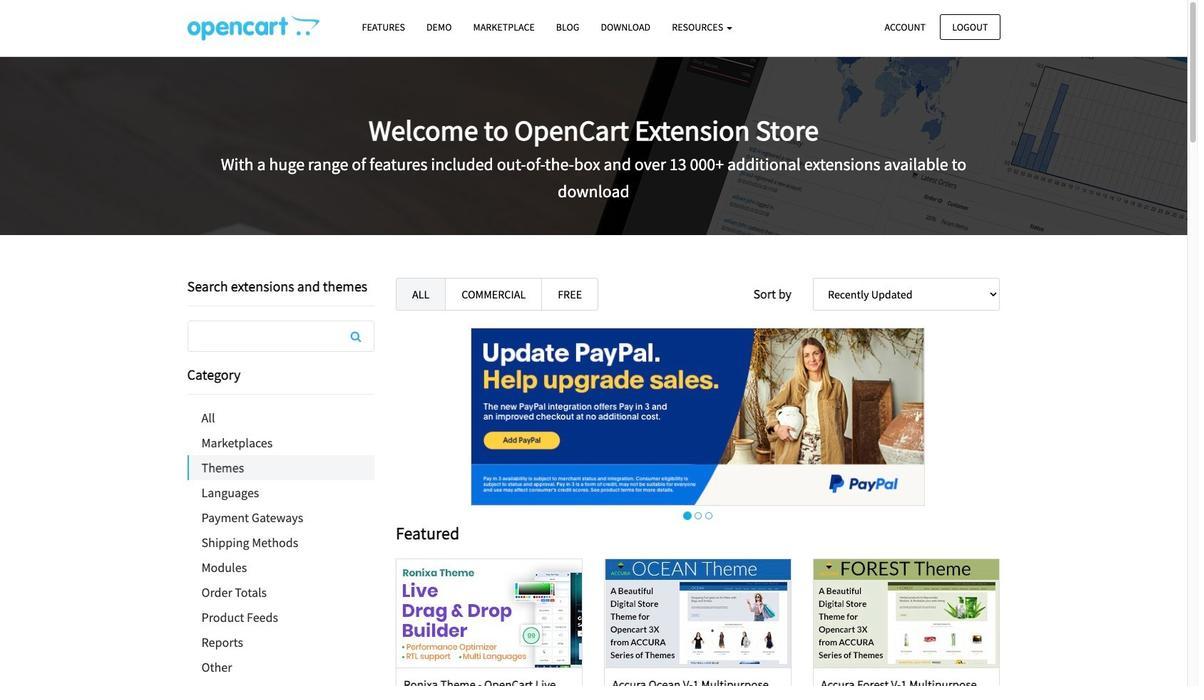 Task type: locate. For each thing, give the bounding box(es) containing it.
accura forest v-1 multipurpose theme image
[[814, 560, 1000, 668]]

ronixa theme - opencart live drag and drop page .. image
[[397, 560, 582, 668]]

None text field
[[188, 322, 374, 352]]

search image
[[351, 331, 361, 342]]



Task type: vqa. For each thing, say whether or not it's contained in the screenshot.
paypal payment gateway image
yes



Task type: describe. For each thing, give the bounding box(es) containing it.
opencart themes image
[[187, 15, 319, 41]]

paypal payment gateway image
[[471, 328, 925, 507]]

accura ocean v-1 multipurpose theme image
[[605, 560, 791, 668]]



